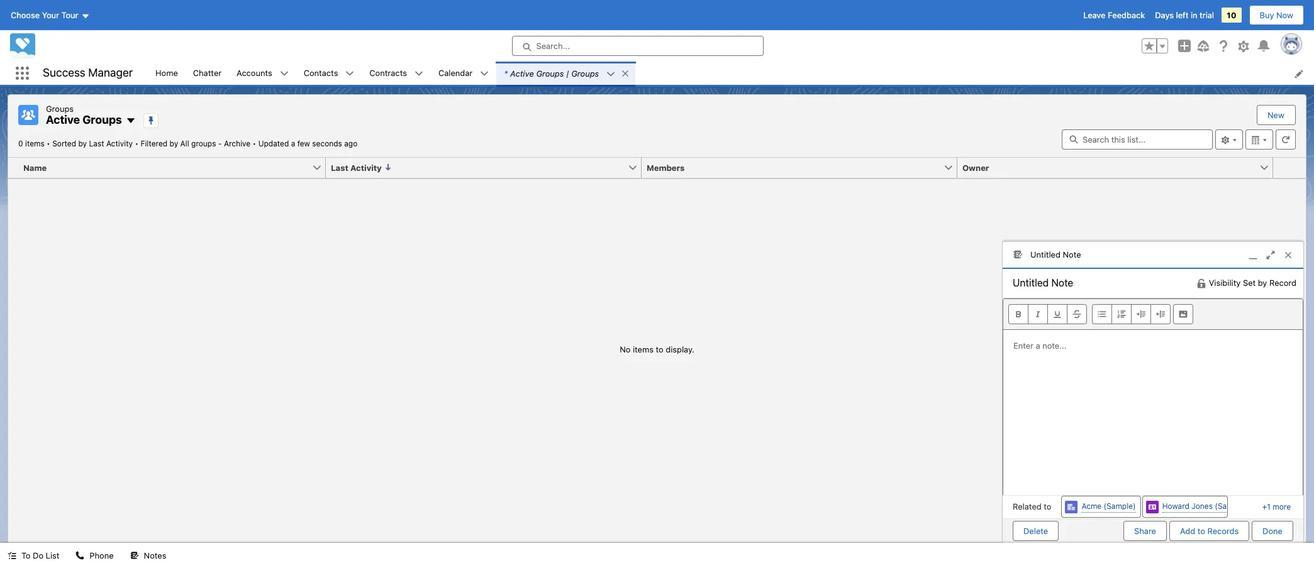 Task type: vqa. For each thing, say whether or not it's contained in the screenshot.
Creslife Pharmaceutical "link"
no



Task type: describe. For each thing, give the bounding box(es) containing it.
calendar link
[[431, 62, 480, 85]]

phone
[[90, 551, 114, 561]]

0 horizontal spatial by
[[78, 139, 87, 148]]

contracts list item
[[362, 62, 431, 85]]

related to
[[1013, 502, 1052, 512]]

leave feedback link
[[1084, 10, 1146, 20]]

acme
[[1082, 502, 1102, 512]]

untitled
[[1031, 250, 1061, 260]]

to for related to
[[1044, 502, 1052, 512]]

1
[[1268, 503, 1271, 512]]

1 horizontal spatial by
[[170, 139, 178, 148]]

owner button
[[958, 158, 1260, 178]]

name
[[23, 163, 47, 173]]

days
[[1156, 10, 1174, 20]]

contracts
[[370, 68, 407, 78]]

list
[[46, 551, 59, 561]]

delete status
[[1013, 521, 1124, 542]]

updated
[[258, 139, 289, 148]]

notes button
[[122, 544, 174, 569]]

2 (sample) from the left
[[1216, 502, 1248, 512]]

0 vertical spatial last
[[89, 139, 104, 148]]

manager
[[88, 66, 133, 79]]

text default image inside accounts list item
[[280, 69, 289, 78]]

share
[[1135, 527, 1157, 537]]

groups right |
[[572, 68, 599, 78]]

left
[[1177, 10, 1189, 20]]

search...
[[537, 41, 570, 51]]

0 items • sorted by last activity • filtered by all groups - archive • updated a few seconds ago
[[18, 139, 358, 148]]

active inside list item
[[511, 68, 534, 78]]

Compose text text field
[[1004, 330, 1303, 491]]

untitled note
[[1031, 250, 1082, 260]]

groups up active groups "status"
[[83, 113, 122, 127]]

list item containing *
[[497, 62, 636, 85]]

items for no
[[633, 345, 654, 355]]

last inside button
[[331, 163, 349, 173]]

name button
[[8, 158, 312, 178]]

howard jones (sample) link
[[1163, 502, 1248, 514]]

trial
[[1200, 10, 1215, 20]]

+
[[1263, 503, 1268, 512]]

text default image inside phone button
[[76, 552, 85, 561]]

buy now
[[1260, 10, 1294, 20]]

chatter
[[193, 68, 222, 78]]

related
[[1013, 502, 1042, 512]]

search... button
[[512, 36, 764, 56]]

share button
[[1124, 521, 1168, 542]]

new
[[1268, 110, 1285, 120]]

more
[[1273, 503, 1291, 512]]

delete button
[[1013, 521, 1059, 542]]

seconds
[[312, 139, 342, 148]]

* active groups | groups
[[504, 68, 599, 78]]

a
[[291, 139, 295, 148]]

contacts link
[[296, 62, 346, 85]]

to do list
[[21, 551, 59, 561]]

your
[[42, 10, 59, 20]]

phone button
[[68, 544, 121, 569]]

last activity
[[331, 163, 382, 173]]

add to records
[[1181, 527, 1239, 537]]

members element
[[642, 158, 965, 178]]

notes
[[144, 551, 166, 561]]

list containing home
[[148, 62, 1315, 85]]

visibility set by record
[[1209, 278, 1297, 288]]

untitled note dialog
[[1003, 242, 1305, 544]]

accounts
[[237, 68, 272, 78]]

0
[[18, 139, 23, 148]]

acme (sample)
[[1082, 502, 1136, 512]]

feedback
[[1108, 10, 1146, 20]]

contacts list item
[[296, 62, 362, 85]]

leave
[[1084, 10, 1106, 20]]

choose your tour
[[11, 10, 78, 20]]

name element
[[8, 158, 334, 178]]

now
[[1277, 10, 1294, 20]]

all
[[180, 139, 189, 148]]

calendar list item
[[431, 62, 497, 85]]

done
[[1263, 527, 1283, 537]]

leave feedback
[[1084, 10, 1146, 20]]

10
[[1227, 10, 1237, 20]]

note
[[1063, 250, 1082, 260]]

tour
[[61, 10, 78, 20]]

1 (sample) from the left
[[1104, 502, 1136, 512]]

choose your tour button
[[10, 5, 90, 25]]

in
[[1191, 10, 1198, 20]]

chatter link
[[186, 62, 229, 85]]

owner
[[963, 163, 990, 173]]

0 vertical spatial activity
[[106, 139, 133, 148]]



Task type: locate. For each thing, give the bounding box(es) containing it.
text default image inside contracts list item
[[415, 69, 424, 78]]

0 horizontal spatial items
[[25, 139, 45, 148]]

contact image
[[1147, 501, 1159, 514]]

to right related
[[1044, 502, 1052, 512]]

1 horizontal spatial activity
[[351, 163, 382, 173]]

(sample)
[[1104, 502, 1136, 512], [1216, 502, 1248, 512]]

contracts link
[[362, 62, 415, 85]]

by right sorted
[[78, 139, 87, 148]]

• right the archive
[[253, 139, 256, 148]]

add
[[1181, 527, 1196, 537]]

• left filtered
[[135, 139, 139, 148]]

add to records button
[[1170, 521, 1250, 542]]

text default image inside calendar list item
[[480, 69, 489, 78]]

active groups status
[[18, 139, 258, 148]]

last activity element
[[326, 158, 650, 178]]

howard jones (sample)
[[1163, 502, 1248, 512]]

few
[[297, 139, 310, 148]]

0 horizontal spatial •
[[47, 139, 50, 148]]

groups up sorted
[[46, 104, 74, 114]]

text default image inside the notes button
[[130, 552, 139, 561]]

2 vertical spatial to
[[1198, 527, 1206, 537]]

(sample) up "records"
[[1216, 502, 1248, 512]]

2 horizontal spatial by
[[1259, 278, 1268, 288]]

action image
[[1274, 158, 1307, 178]]

text default image
[[621, 69, 630, 78], [346, 69, 355, 78], [480, 69, 489, 78], [607, 70, 616, 79], [1197, 279, 1207, 289], [8, 552, 16, 561], [130, 552, 139, 561]]

0 vertical spatial items
[[25, 139, 45, 148]]

by right set
[[1259, 278, 1268, 288]]

active right *
[[511, 68, 534, 78]]

0 horizontal spatial to
[[656, 345, 664, 355]]

0 horizontal spatial last
[[89, 139, 104, 148]]

•
[[47, 139, 50, 148], [135, 139, 139, 148], [253, 139, 256, 148]]

text default image inside contacts list item
[[346, 69, 355, 78]]

calendar
[[439, 68, 473, 78]]

text default image up active groups "status"
[[126, 116, 136, 126]]

1 vertical spatial active
[[46, 113, 80, 127]]

active
[[511, 68, 534, 78], [46, 113, 80, 127]]

days left in trial
[[1156, 10, 1215, 20]]

0 horizontal spatial activity
[[106, 139, 133, 148]]

+ 1 more
[[1263, 503, 1291, 512]]

active inside active groups|groups|list view element
[[46, 113, 80, 127]]

success
[[43, 66, 85, 79]]

items for 0
[[25, 139, 45, 148]]

last down ago
[[331, 163, 349, 173]]

buy now button
[[1250, 5, 1305, 25]]

items right no
[[633, 345, 654, 355]]

by inside untitled note dialog
[[1259, 278, 1268, 288]]

text default image inside to do list button
[[8, 552, 16, 561]]

by
[[78, 139, 87, 148], [170, 139, 178, 148], [1259, 278, 1268, 288]]

1 vertical spatial last
[[331, 163, 349, 173]]

1 horizontal spatial (sample)
[[1216, 502, 1248, 512]]

2 horizontal spatial •
[[253, 139, 256, 148]]

home link
[[148, 62, 186, 85]]

accounts link
[[229, 62, 280, 85]]

(sample) right acme
[[1104, 502, 1136, 512]]

account image
[[1066, 501, 1078, 514]]

action element
[[1274, 158, 1307, 178]]

none text field inside untitled note dialog
[[1003, 269, 1134, 297]]

visibility
[[1209, 278, 1241, 288]]

home
[[155, 68, 178, 78]]

acme (sample) link
[[1082, 502, 1136, 514]]

to
[[656, 345, 664, 355], [1044, 502, 1052, 512], [1198, 527, 1206, 537]]

to left display.
[[656, 345, 664, 355]]

text default image right contracts
[[415, 69, 424, 78]]

toolbar
[[1004, 299, 1303, 330]]

text default image
[[280, 69, 289, 78], [415, 69, 424, 78], [126, 116, 136, 126], [76, 552, 85, 561]]

members button
[[642, 158, 944, 178]]

active groups
[[46, 113, 122, 127]]

None text field
[[1003, 269, 1134, 297]]

• left sorted
[[47, 139, 50, 148]]

Search Active Groups list view. search field
[[1062, 129, 1213, 149]]

choose
[[11, 10, 40, 20]]

display.
[[666, 345, 695, 355]]

record
[[1270, 278, 1297, 288]]

text default image right 'accounts' at left
[[280, 69, 289, 78]]

toolbar inside untitled note dialog
[[1004, 299, 1303, 330]]

0 vertical spatial to
[[656, 345, 664, 355]]

howard
[[1163, 502, 1190, 512]]

groups
[[191, 139, 216, 148]]

groups
[[536, 68, 564, 78], [572, 68, 599, 78], [46, 104, 74, 114], [83, 113, 122, 127]]

buy
[[1260, 10, 1275, 20]]

do
[[33, 551, 43, 561]]

1 horizontal spatial last
[[331, 163, 349, 173]]

1 • from the left
[[47, 139, 50, 148]]

no items to display.
[[620, 345, 695, 355]]

1 vertical spatial items
[[633, 345, 654, 355]]

to do list button
[[0, 544, 67, 569]]

members
[[647, 163, 685, 173]]

1 vertical spatial to
[[1044, 502, 1052, 512]]

items
[[25, 139, 45, 148], [633, 345, 654, 355]]

list item
[[497, 62, 636, 85]]

activity inside button
[[351, 163, 382, 173]]

last down 'active groups'
[[89, 139, 104, 148]]

-
[[218, 139, 222, 148]]

active groups|groups|list view element
[[8, 94, 1307, 544]]

1 vertical spatial activity
[[351, 163, 382, 173]]

success manager
[[43, 66, 133, 79]]

format body element
[[1093, 304, 1171, 324]]

2 • from the left
[[135, 139, 139, 148]]

delete
[[1024, 527, 1049, 537]]

1 horizontal spatial items
[[633, 345, 654, 355]]

none search field inside active groups|groups|list view element
[[1062, 129, 1213, 149]]

to inside active groups|groups|list view element
[[656, 345, 664, 355]]

2 horizontal spatial to
[[1198, 527, 1206, 537]]

1 horizontal spatial active
[[511, 68, 534, 78]]

0 vertical spatial active
[[511, 68, 534, 78]]

ago
[[344, 139, 358, 148]]

items right 0
[[25, 139, 45, 148]]

last
[[89, 139, 104, 148], [331, 163, 349, 173]]

to inside button
[[1198, 527, 1206, 537]]

activity down ago
[[351, 163, 382, 173]]

done button
[[1253, 521, 1294, 542]]

owner element
[[958, 158, 1281, 178]]

accounts list item
[[229, 62, 296, 85]]

sorted
[[52, 139, 76, 148]]

list
[[148, 62, 1315, 85]]

|
[[566, 68, 569, 78]]

set
[[1244, 278, 1256, 288]]

records
[[1208, 527, 1239, 537]]

jones
[[1192, 502, 1213, 512]]

1 horizontal spatial to
[[1044, 502, 1052, 512]]

group
[[1142, 38, 1169, 53]]

activity left filtered
[[106, 139, 133, 148]]

text default image left phone at the bottom of page
[[76, 552, 85, 561]]

to
[[21, 551, 31, 561]]

format text element
[[1009, 304, 1088, 324]]

new button
[[1258, 106, 1295, 125]]

to for add to records
[[1198, 527, 1206, 537]]

1 horizontal spatial •
[[135, 139, 139, 148]]

archive
[[224, 139, 251, 148]]

activity
[[106, 139, 133, 148], [351, 163, 382, 173]]

active up sorted
[[46, 113, 80, 127]]

contacts
[[304, 68, 338, 78]]

filtered
[[141, 139, 168, 148]]

to right add
[[1198, 527, 1206, 537]]

None search field
[[1062, 129, 1213, 149]]

last activity button
[[326, 158, 628, 178]]

3 • from the left
[[253, 139, 256, 148]]

0 horizontal spatial (sample)
[[1104, 502, 1136, 512]]

0 horizontal spatial active
[[46, 113, 80, 127]]

groups left |
[[536, 68, 564, 78]]

by left all
[[170, 139, 178, 148]]

no
[[620, 345, 631, 355]]



